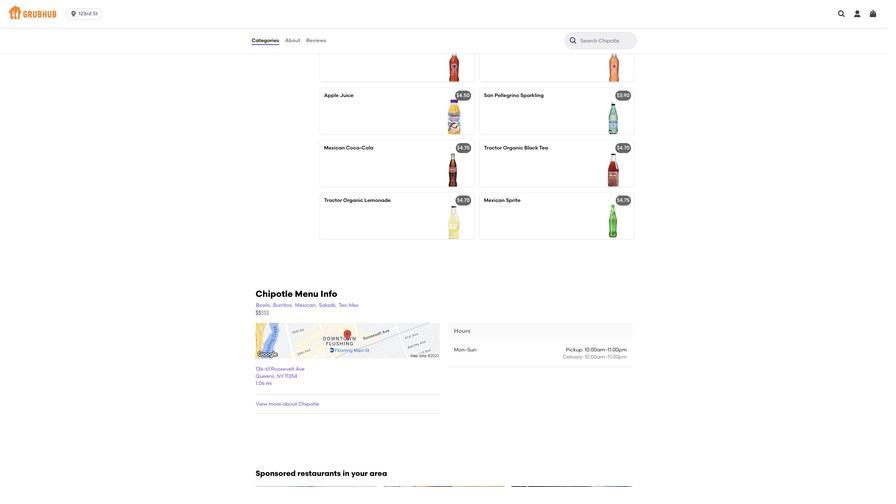 Task type: locate. For each thing, give the bounding box(es) containing it.
22 fl oz tractor organic watermelon limeade image
[[421, 0, 474, 29]]

svg image inside 123rd st 'button'
[[70, 10, 77, 17]]

organic
[[503, 145, 523, 151], [343, 198, 363, 204]]

svg image
[[853, 10, 862, 18]]

10:00am–11:00pm right the pickup:
[[585, 347, 627, 353]]

0 vertical spatial tractor
[[484, 145, 502, 151]]

0 vertical spatial mexican
[[324, 145, 345, 151]]

0 vertical spatial $4.50
[[617, 40, 630, 46]]

1 horizontal spatial $4.70
[[617, 145, 630, 151]]

sponsored
[[256, 469, 296, 478]]

0 horizontal spatial mexican
[[324, 145, 345, 151]]

0 vertical spatial 10:00am–11:00pm
[[585, 347, 627, 353]]

area
[[370, 469, 387, 478]]

1 vertical spatial organic
[[343, 198, 363, 204]]

mexican
[[324, 145, 345, 151], [484, 198, 505, 204]]

blackberry izze
[[324, 40, 361, 46]]

,
[[274, 374, 276, 380]]

san pellegrino sparkling image
[[581, 88, 634, 134]]

2 10:00am–11:00pm from the top
[[585, 354, 627, 360]]

san
[[484, 93, 494, 99]]

mexican for mexican sprite
[[484, 198, 505, 204]]

izze
[[352, 40, 361, 46]]

0 horizontal spatial $4.70
[[457, 198, 470, 204]]

reviews button
[[306, 28, 327, 54]]

ny
[[277, 374, 284, 380]]

mex
[[349, 302, 359, 308]]

categories button
[[251, 28, 279, 54]]

0 vertical spatial $4.75
[[457, 145, 470, 151]]

0 horizontal spatial $4.75
[[457, 145, 470, 151]]

$4.75 for mexican coca-cola
[[457, 145, 470, 151]]

$4.75
[[457, 145, 470, 151], [617, 198, 630, 204]]

$4.70
[[617, 145, 630, 151], [457, 198, 470, 204]]

1 horizontal spatial $4.75
[[617, 198, 630, 204]]

bowls, button
[[256, 302, 271, 309]]

1 vertical spatial 10:00am–11:00pm
[[585, 354, 627, 360]]

organic left black
[[503, 145, 523, 151]]

mexican,
[[295, 302, 317, 308]]

1 horizontal spatial tractor
[[484, 145, 502, 151]]

tractor organic lemonade image
[[421, 193, 474, 239]]

sparkling
[[521, 93, 544, 99]]

11354
[[285, 374, 297, 380]]

0 horizontal spatial tractor
[[324, 198, 342, 204]]

1 horizontal spatial mexican
[[484, 198, 505, 204]]

1 horizontal spatial organic
[[503, 145, 523, 151]]

1 horizontal spatial $4.50
[[617, 40, 630, 46]]

mexican, button
[[295, 302, 317, 309]]

st
[[93, 11, 98, 17]]

search icon image
[[569, 36, 578, 45]]

coca-
[[346, 145, 362, 151]]

bowls, burritos, mexican, salads, tex-mex
[[256, 302, 359, 308]]

1 vertical spatial chipotle
[[298, 401, 319, 407]]

136-
[[256, 366, 265, 372]]

tea
[[539, 145, 548, 151]]

mexican left coca- on the top left of the page
[[324, 145, 345, 151]]

sponsored restaurants in your area
[[256, 469, 387, 478]]

1 vertical spatial mexican
[[484, 198, 505, 204]]

$4.50 down 32 fl oz tractor organic watermelon limeade image
[[617, 40, 630, 46]]

$4.50 inside button
[[617, 40, 630, 46]]

svg image
[[838, 10, 846, 18], [869, 10, 878, 18], [70, 10, 77, 17]]

tractor for tractor organic lemonade
[[324, 198, 342, 204]]

mexican sprite image
[[581, 193, 634, 239]]

0 horizontal spatial chipotle
[[256, 289, 293, 299]]

123rd st button
[[65, 8, 105, 20]]

123rd
[[79, 11, 92, 17]]

black
[[525, 145, 538, 151]]

pellegrino
[[495, 93, 519, 99]]

10:00am–11:00pm
[[585, 347, 627, 353], [585, 354, 627, 360]]

pickup: 10:00am–11:00pm delivery: 10:00am–11:00pm
[[563, 347, 627, 360]]

0 horizontal spatial svg image
[[70, 10, 77, 17]]

1 vertical spatial tractor
[[324, 198, 342, 204]]

$4.70 for tractor organic lemonade
[[457, 198, 470, 204]]

chipotle right about
[[298, 401, 319, 407]]

0 horizontal spatial organic
[[343, 198, 363, 204]]

10:00am–11:00pm right delivery:
[[585, 354, 627, 360]]

chipotle up burritos,
[[256, 289, 293, 299]]

chipotle
[[256, 289, 293, 299], [298, 401, 319, 407]]

1 vertical spatial $4.75
[[617, 198, 630, 204]]

mexican coca-cola
[[324, 145, 373, 151]]

1 horizontal spatial chipotle
[[298, 401, 319, 407]]

san pellegrino sparkling
[[484, 93, 545, 99]]

0 vertical spatial organic
[[503, 145, 523, 151]]

organic left lemonade
[[343, 198, 363, 204]]

info
[[321, 289, 337, 299]]

burritos, button
[[273, 302, 293, 309]]

0 vertical spatial $4.70
[[617, 145, 630, 151]]

Search Chipotle  search field
[[580, 37, 634, 44]]

categories
[[252, 37, 279, 44]]

mexican left the sprite on the right of page
[[484, 198, 505, 204]]

$4.50 left san
[[457, 93, 470, 99]]

$4.50
[[617, 40, 630, 46], [457, 93, 470, 99]]

136-61 roosevelt ave queens , ny 11354 1.06 mi
[[256, 366, 305, 387]]

$$
[[256, 310, 261, 316]]

1 vertical spatial $4.70
[[457, 198, 470, 204]]

restaurants
[[298, 469, 341, 478]]

0 horizontal spatial $4.50
[[457, 93, 470, 99]]

blackberry izze image
[[421, 35, 474, 82]]

svg image left svg icon
[[838, 10, 846, 18]]

tractor organic black tea
[[484, 145, 548, 151]]

$4.50 for grapefruit izze image
[[617, 40, 630, 46]]

organic for lemonade
[[343, 198, 363, 204]]

tractor
[[484, 145, 502, 151], [324, 198, 342, 204]]

1 vertical spatial $4.50
[[457, 93, 470, 99]]

svg image left the 123rd
[[70, 10, 77, 17]]

svg image right svg icon
[[869, 10, 878, 18]]



Task type: describe. For each thing, give the bounding box(es) containing it.
about
[[283, 401, 297, 407]]

roosevelt
[[271, 366, 295, 372]]

more
[[269, 401, 281, 407]]

juice
[[340, 93, 354, 99]]

$4.50 button
[[480, 35, 634, 82]]

about button
[[285, 28, 301, 54]]

apple juice
[[324, 93, 354, 99]]

apple
[[324, 93, 339, 99]]

tex-mex button
[[338, 302, 359, 309]]

32 fl oz tractor organic watermelon limeade image
[[581, 0, 634, 29]]

delivery:
[[563, 354, 584, 360]]

chipotle  menu info
[[256, 289, 337, 299]]

$3.90
[[617, 93, 630, 99]]

0 vertical spatial chipotle
[[256, 289, 293, 299]]

pickup:
[[566, 347, 584, 353]]

mon–sun
[[454, 347, 477, 353]]

grapefruit izze image
[[581, 35, 634, 82]]

123rd st
[[79, 11, 98, 17]]

cola
[[362, 145, 373, 151]]

sprite
[[506, 198, 521, 204]]

blackberry izze button
[[320, 35, 474, 82]]

hours
[[454, 328, 471, 334]]

mexican coca-cola image
[[421, 140, 474, 187]]

mexican sprite
[[484, 198, 521, 204]]

mexican for mexican coca-cola
[[324, 145, 345, 151]]

burritos,
[[273, 302, 293, 308]]

salads, button
[[319, 302, 337, 309]]

main navigation navigation
[[0, 0, 888, 28]]

bowls,
[[256, 302, 271, 308]]

reviews
[[306, 37, 326, 44]]

mi
[[266, 381, 272, 387]]

1 10:00am–11:00pm from the top
[[585, 347, 627, 353]]

$4.50 for apple juice image
[[457, 93, 470, 99]]

1.06
[[256, 381, 265, 387]]

organic for black
[[503, 145, 523, 151]]

tex-
[[339, 302, 349, 308]]

1 horizontal spatial svg image
[[838, 10, 846, 18]]

tractor for tractor organic black tea
[[484, 145, 502, 151]]

queens
[[256, 374, 274, 380]]

2 horizontal spatial svg image
[[869, 10, 878, 18]]

apple juice image
[[421, 88, 474, 134]]

view
[[256, 401, 267, 407]]

view more about chipotle
[[256, 401, 319, 407]]

tractor organic black tea image
[[581, 140, 634, 187]]

tractor organic lemonade
[[324, 198, 391, 204]]

$4.75 for mexican sprite
[[617, 198, 630, 204]]

salads,
[[319, 302, 337, 308]]

ave
[[296, 366, 305, 372]]

61
[[265, 366, 270, 372]]

your
[[351, 469, 368, 478]]

about
[[285, 37, 300, 44]]

$$$$$
[[256, 310, 269, 316]]

lemonade
[[365, 198, 391, 204]]

$4.70 for tractor organic black tea
[[617, 145, 630, 151]]

in
[[343, 469, 350, 478]]

menu
[[295, 289, 319, 299]]

blackberry
[[324, 40, 351, 46]]



Task type: vqa. For each thing, say whether or not it's contained in the screenshot.


